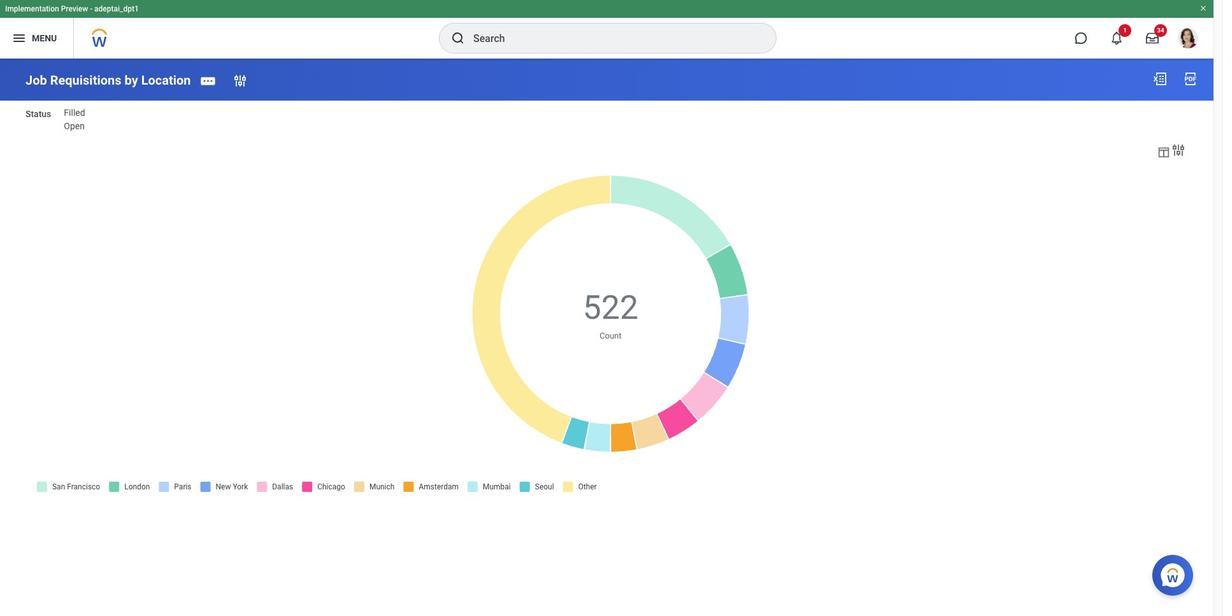Task type: locate. For each thing, give the bounding box(es) containing it.
implementation
[[5, 4, 59, 13]]

522 main content
[[0, 59, 1214, 514]]

location
[[141, 72, 191, 88]]

filled
[[64, 108, 85, 118]]

menu
[[32, 33, 57, 43]]

by
[[125, 72, 138, 88]]

34 button
[[1138, 24, 1167, 52]]

job requisitions by location
[[25, 72, 191, 88]]

view printable version (pdf) image
[[1183, 71, 1198, 87]]

status
[[25, 109, 51, 119]]

filled element
[[64, 108, 85, 118]]

items selected list
[[64, 108, 107, 131]]

count
[[600, 332, 622, 341]]

justify image
[[11, 31, 27, 46]]

adeptai_dpt1
[[94, 4, 139, 13]]

1
[[1123, 27, 1127, 34]]

menu button
[[0, 18, 73, 59]]

522
[[583, 288, 639, 327]]

menu banner
[[0, 0, 1214, 59]]

job requisitions by location link
[[25, 72, 191, 88]]



Task type: describe. For each thing, give the bounding box(es) containing it.
522 button
[[583, 286, 640, 330]]

profile logan mcneil image
[[1178, 28, 1198, 51]]

job requisitions by location - table image
[[1157, 145, 1171, 159]]

-
[[90, 4, 92, 13]]

search image
[[450, 31, 466, 46]]

implementation preview -   adeptai_dpt1
[[5, 4, 139, 13]]

522 count
[[583, 288, 639, 341]]

inbox large image
[[1146, 32, 1159, 45]]

open element
[[64, 121, 85, 131]]

configure and view chart data image
[[1171, 143, 1186, 158]]

job
[[25, 72, 47, 88]]

open
[[64, 121, 85, 131]]

export to excel image
[[1152, 71, 1168, 87]]

preview
[[61, 4, 88, 13]]

1 button
[[1103, 24, 1131, 52]]

34
[[1157, 27, 1164, 34]]

change selection image
[[232, 73, 248, 88]]

notifications large image
[[1110, 32, 1123, 45]]

Search Workday  search field
[[473, 24, 750, 52]]

requisitions
[[50, 72, 121, 88]]

close environment banner image
[[1200, 4, 1207, 12]]



Task type: vqa. For each thing, say whether or not it's contained in the screenshot.
America
no



